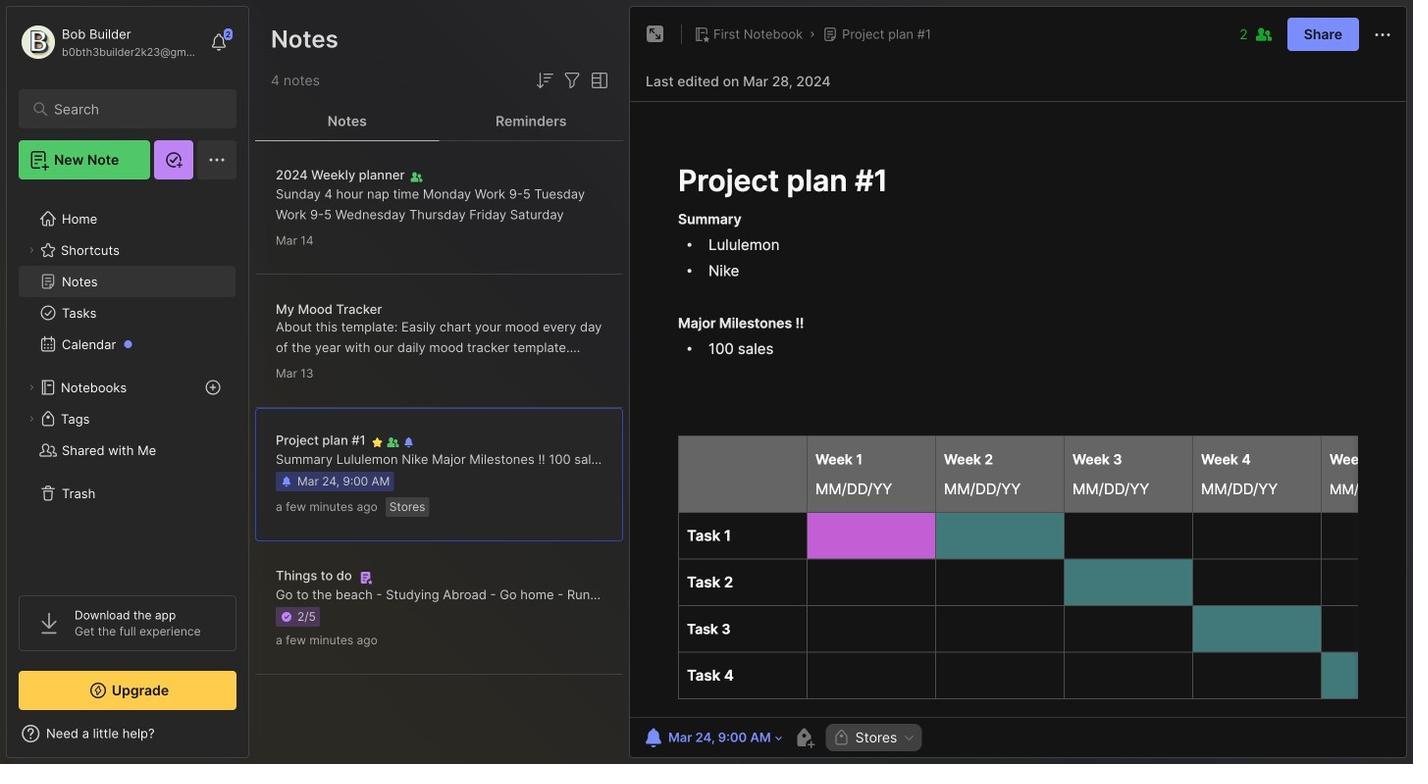 Task type: vqa. For each thing, say whether or not it's contained in the screenshot.
Things to do button
no



Task type: locate. For each thing, give the bounding box(es) containing it.
Add filters field
[[561, 69, 584, 92]]

Account field
[[19, 23, 200, 62]]

expand tags image
[[26, 413, 37, 425]]

tree inside main element
[[7, 191, 248, 578]]

tree
[[7, 191, 248, 578]]

tab list
[[255, 102, 623, 141]]

expand notebooks image
[[26, 382, 37, 394]]

add filters image
[[561, 69, 584, 92]]

more actions image
[[1372, 23, 1395, 47]]

expand note image
[[644, 23, 668, 46]]

None search field
[[54, 97, 211, 121]]

Stores Tag actions field
[[898, 731, 916, 745]]

More actions field
[[1372, 22, 1395, 47]]



Task type: describe. For each thing, give the bounding box(es) containing it.
click to collapse image
[[248, 729, 263, 752]]

WHAT'S NEW field
[[7, 719, 248, 750]]

note window element
[[629, 6, 1408, 764]]

Edit reminder field
[[640, 725, 785, 752]]

View options field
[[584, 69, 612, 92]]

main element
[[0, 0, 255, 765]]

Note Editor text field
[[630, 101, 1407, 718]]

Sort options field
[[533, 69, 557, 92]]

none search field inside main element
[[54, 97, 211, 121]]

add tag image
[[793, 727, 817, 750]]

Search text field
[[54, 100, 211, 119]]



